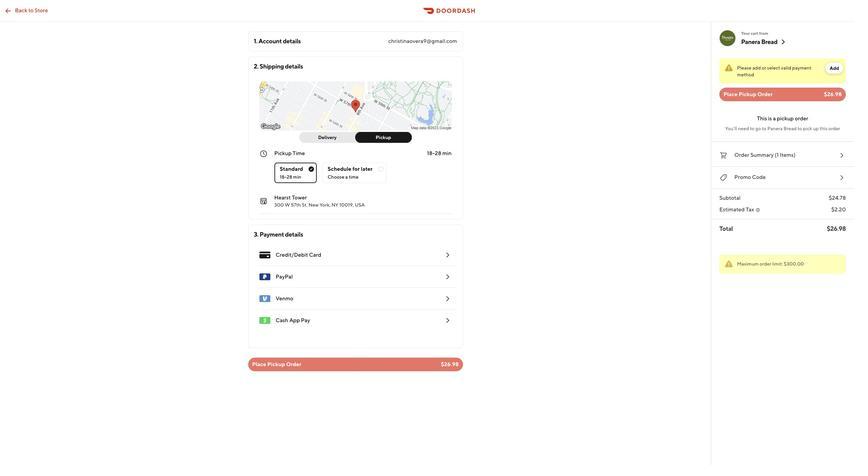 Task type: locate. For each thing, give the bounding box(es) containing it.
status
[[720, 59, 847, 84]]

2 horizontal spatial order
[[758, 91, 773, 98]]

option group containing standard
[[275, 157, 452, 183]]

1 vertical spatial 18–28
[[280, 174, 292, 180]]

2 add new payment method image from the top
[[444, 317, 452, 325]]

0 horizontal spatial 18–28 min
[[280, 174, 302, 180]]

None radio
[[275, 163, 317, 183], [322, 163, 387, 183], [275, 163, 317, 183], [322, 163, 387, 183]]

0 vertical spatial add new payment method image
[[444, 295, 452, 303]]

panera
[[742, 38, 761, 45], [768, 126, 783, 131]]

pickup
[[739, 91, 757, 98], [376, 135, 392, 140], [275, 150, 292, 157], [268, 361, 285, 368]]

$2.20
[[832, 206, 847, 213]]

0 vertical spatial order
[[758, 91, 773, 98]]

1 vertical spatial place pickup order
[[252, 361, 302, 368]]

2. shipping details
[[254, 63, 303, 70]]

total
[[720, 225, 734, 232]]

card
[[309, 252, 322, 258]]

credit/debit
[[276, 252, 308, 258]]

1 vertical spatial details
[[285, 63, 303, 70]]

0 vertical spatial a
[[774, 115, 777, 122]]

1 horizontal spatial order
[[796, 115, 809, 122]]

0 horizontal spatial place pickup order
[[252, 361, 302, 368]]

details for 2. shipping details
[[285, 63, 303, 70]]

hearst
[[275, 195, 291, 201]]

add button
[[826, 63, 844, 74]]

0 vertical spatial min
[[443, 150, 452, 157]]

back to store link
[[0, 4, 52, 18]]

1 add new payment method image from the top
[[444, 251, 452, 259]]

maximum order limit: $300.00
[[738, 261, 805, 267]]

delivery or pickup selector option group
[[299, 132, 412, 143]]

1 horizontal spatial 18–28 min
[[427, 150, 452, 157]]

promo code
[[735, 174, 767, 181]]

code
[[753, 174, 767, 181]]

1 vertical spatial add new payment method image
[[444, 273, 452, 281]]

pickup inside pickup option
[[376, 135, 392, 140]]

choose a time
[[328, 174, 359, 180]]

details up credit/debit
[[285, 231, 303, 238]]

1 add new payment method image from the top
[[444, 295, 452, 303]]

place
[[724, 91, 738, 98], [252, 361, 266, 368]]

1. account details
[[254, 38, 301, 45]]

promo code button
[[720, 172, 847, 183]]

0 vertical spatial place pickup order
[[724, 91, 773, 98]]

min
[[443, 150, 452, 157], [293, 174, 302, 180]]

details right the "1. account"
[[283, 38, 301, 45]]

18–28 min inside option group
[[280, 174, 302, 180]]

0 horizontal spatial a
[[346, 174, 348, 180]]

order up pick
[[796, 115, 809, 122]]

0 vertical spatial $26.98
[[825, 91, 843, 98]]

0 vertical spatial 18–28
[[427, 150, 442, 157]]

panera down cart
[[742, 38, 761, 45]]

18–28 min
[[427, 150, 452, 157], [280, 174, 302, 180]]

Pickup radio
[[356, 132, 412, 143]]

a left time
[[346, 174, 348, 180]]

1 vertical spatial min
[[293, 174, 302, 180]]

panera bread link
[[742, 38, 788, 46]]

this
[[820, 126, 828, 131]]

tower
[[292, 195, 307, 201]]

1 vertical spatial place
[[252, 361, 266, 368]]

1. account
[[254, 38, 282, 45]]

2 vertical spatial order
[[760, 261, 772, 267]]

2. shipping
[[254, 63, 284, 70]]

need
[[739, 126, 750, 131]]

estimated
[[720, 206, 745, 213]]

to right back
[[28, 7, 34, 13]]

2 vertical spatial $26.98
[[441, 361, 459, 368]]

pay
[[301, 317, 310, 324]]

back to store
[[15, 7, 48, 13]]

option group
[[275, 157, 452, 183]]

add new payment method image
[[444, 295, 452, 303], [444, 317, 452, 325]]

add new payment method image
[[444, 251, 452, 259], [444, 273, 452, 281]]

0 horizontal spatial order
[[286, 361, 302, 368]]

1 horizontal spatial place pickup order
[[724, 91, 773, 98]]

menu containing credit/debit card
[[254, 244, 457, 332]]

1 vertical spatial 18–28 min
[[280, 174, 302, 180]]

0 horizontal spatial 18–28
[[280, 174, 292, 180]]

pickup
[[778, 115, 795, 122]]

1 vertical spatial order
[[829, 126, 841, 131]]

0 horizontal spatial bread
[[762, 38, 778, 45]]

method
[[738, 72, 755, 77]]

1 vertical spatial add new payment method image
[[444, 317, 452, 325]]

up
[[814, 126, 819, 131]]

1 vertical spatial order
[[735, 152, 750, 158]]

order inside status
[[760, 261, 772, 267]]

0 vertical spatial details
[[283, 38, 301, 45]]

add new payment method image for cash app pay
[[444, 317, 452, 325]]

add
[[830, 66, 840, 71]]

panera down is
[[768, 126, 783, 131]]

add new payment method image for paypal
[[444, 273, 452, 281]]

$26.98
[[825, 91, 843, 98], [828, 225, 847, 232], [441, 361, 459, 368]]

1 horizontal spatial bread
[[784, 126, 797, 131]]

1 vertical spatial $26.98
[[828, 225, 847, 232]]

paypal
[[276, 274, 293, 280]]

time
[[293, 150, 305, 157]]

order left limit:
[[760, 261, 772, 267]]

later
[[361, 166, 373, 172]]

menu
[[254, 244, 457, 332]]

go
[[756, 126, 762, 131]]

3. payment details
[[254, 231, 303, 238]]

0 vertical spatial place
[[724, 91, 738, 98]]

place pickup order
[[724, 91, 773, 98], [252, 361, 302, 368]]

to right go
[[763, 126, 767, 131]]

0 horizontal spatial order
[[760, 261, 772, 267]]

a
[[774, 115, 777, 122], [346, 174, 348, 180]]

bread down from
[[762, 38, 778, 45]]

1 horizontal spatial min
[[443, 150, 452, 157]]

time
[[349, 174, 359, 180]]

0 vertical spatial panera
[[742, 38, 761, 45]]

1 horizontal spatial order
[[735, 152, 750, 158]]

order right this
[[829, 126, 841, 131]]

to
[[28, 7, 34, 13], [751, 126, 755, 131], [763, 126, 767, 131], [798, 126, 803, 131]]

$300.00
[[785, 261, 805, 267]]

a right is
[[774, 115, 777, 122]]

1 vertical spatial bread
[[784, 126, 797, 131]]

order
[[758, 91, 773, 98], [735, 152, 750, 158], [286, 361, 302, 368]]

18–28
[[427, 150, 442, 157], [280, 174, 292, 180]]

details right 2. shipping
[[285, 63, 303, 70]]

1 horizontal spatial panera
[[768, 126, 783, 131]]

from
[[760, 31, 769, 36]]

order
[[796, 115, 809, 122], [829, 126, 841, 131], [760, 261, 772, 267]]

panera bread
[[742, 38, 778, 45]]

order summary (1 items)
[[735, 152, 796, 158]]

schedule
[[328, 166, 352, 172]]

order inside "button"
[[735, 152, 750, 158]]

bread
[[762, 38, 778, 45], [784, 126, 797, 131]]

venmo
[[276, 296, 294, 302]]

2 vertical spatial details
[[285, 231, 303, 238]]

0 vertical spatial add new payment method image
[[444, 251, 452, 259]]

details
[[283, 38, 301, 45], [285, 63, 303, 70], [285, 231, 303, 238]]

bread down pickup
[[784, 126, 797, 131]]

subtotal
[[720, 195, 741, 201]]

1 horizontal spatial a
[[774, 115, 777, 122]]

st,
[[302, 202, 308, 208]]

cash app pay
[[276, 317, 310, 324]]

3. payment
[[254, 231, 284, 238]]

1 horizontal spatial 18–28
[[427, 150, 442, 157]]

standard
[[280, 166, 303, 172]]

2 add new payment method image from the top
[[444, 273, 452, 281]]

300
[[275, 202, 284, 208]]



Task type: describe. For each thing, give the bounding box(es) containing it.
0 vertical spatial bread
[[762, 38, 778, 45]]

order summary (1 items) button
[[720, 150, 847, 161]]

your cart from
[[742, 31, 769, 36]]

2 horizontal spatial order
[[829, 126, 841, 131]]

cash
[[276, 317, 289, 324]]

w
[[285, 202, 290, 208]]

status containing please add or select valid payment method
[[720, 59, 847, 84]]

you'll need to go to panera bread to pick up this order
[[726, 126, 841, 131]]

please add or select valid payment method
[[738, 65, 812, 77]]

please
[[738, 65, 752, 71]]

0 vertical spatial 18–28 min
[[427, 150, 452, 157]]

details for 1. account details
[[283, 38, 301, 45]]

is
[[769, 115, 773, 122]]

0 horizontal spatial min
[[293, 174, 302, 180]]

hearst tower 300 w 57th st,  new york,  ny 10019,  usa
[[275, 195, 365, 208]]

valid
[[782, 65, 792, 71]]

tax
[[746, 206, 755, 213]]

this
[[758, 115, 768, 122]]

add new payment method image for venmo
[[444, 295, 452, 303]]

10019,
[[340, 202, 354, 208]]

for
[[353, 166, 360, 172]]

0 vertical spatial order
[[796, 115, 809, 122]]

show menu image
[[260, 250, 270, 261]]

schedule for later
[[328, 166, 373, 172]]

Delivery radio
[[299, 132, 360, 143]]

summary
[[751, 152, 774, 158]]

to left go
[[751, 126, 755, 131]]

store
[[35, 7, 48, 13]]

app
[[290, 317, 300, 324]]

items)
[[781, 152, 796, 158]]

add
[[753, 65, 762, 71]]

christinaovera9@gmail.com
[[389, 38, 457, 44]]

delivery
[[318, 135, 337, 140]]

your
[[742, 31, 751, 36]]

0 horizontal spatial panera
[[742, 38, 761, 45]]

1 vertical spatial a
[[346, 174, 348, 180]]

details for 3. payment details
[[285, 231, 303, 238]]

usa
[[355, 202, 365, 208]]

0 horizontal spatial place
[[252, 361, 266, 368]]

this is a pickup order
[[758, 115, 809, 122]]

1 vertical spatial panera
[[768, 126, 783, 131]]

you'll
[[726, 126, 738, 131]]

ny
[[332, 202, 339, 208]]

promo
[[735, 174, 752, 181]]

credit/debit card
[[276, 252, 322, 258]]

limit:
[[773, 261, 784, 267]]

(1
[[776, 152, 780, 158]]

select
[[768, 65, 781, 71]]

or
[[762, 65, 767, 71]]

maximum order limit: $300.00 status
[[720, 255, 847, 274]]

1 horizontal spatial place
[[724, 91, 738, 98]]

cart
[[752, 31, 759, 36]]

new
[[309, 202, 319, 208]]

18–28 inside option group
[[280, 174, 292, 180]]

to left pick
[[798, 126, 803, 131]]

pick
[[804, 126, 813, 131]]

2 vertical spatial order
[[286, 361, 302, 368]]

add new payment method image for credit/debit card
[[444, 251, 452, 259]]

back
[[15, 7, 27, 13]]

payment
[[793, 65, 812, 71]]

57th
[[291, 202, 301, 208]]

maximum
[[738, 261, 759, 267]]

york,
[[320, 202, 331, 208]]

pickup time
[[275, 150, 305, 157]]

$24.78
[[830, 195, 847, 201]]

choose
[[328, 174, 345, 180]]



Task type: vqa. For each thing, say whether or not it's contained in the screenshot.
the maximum
yes



